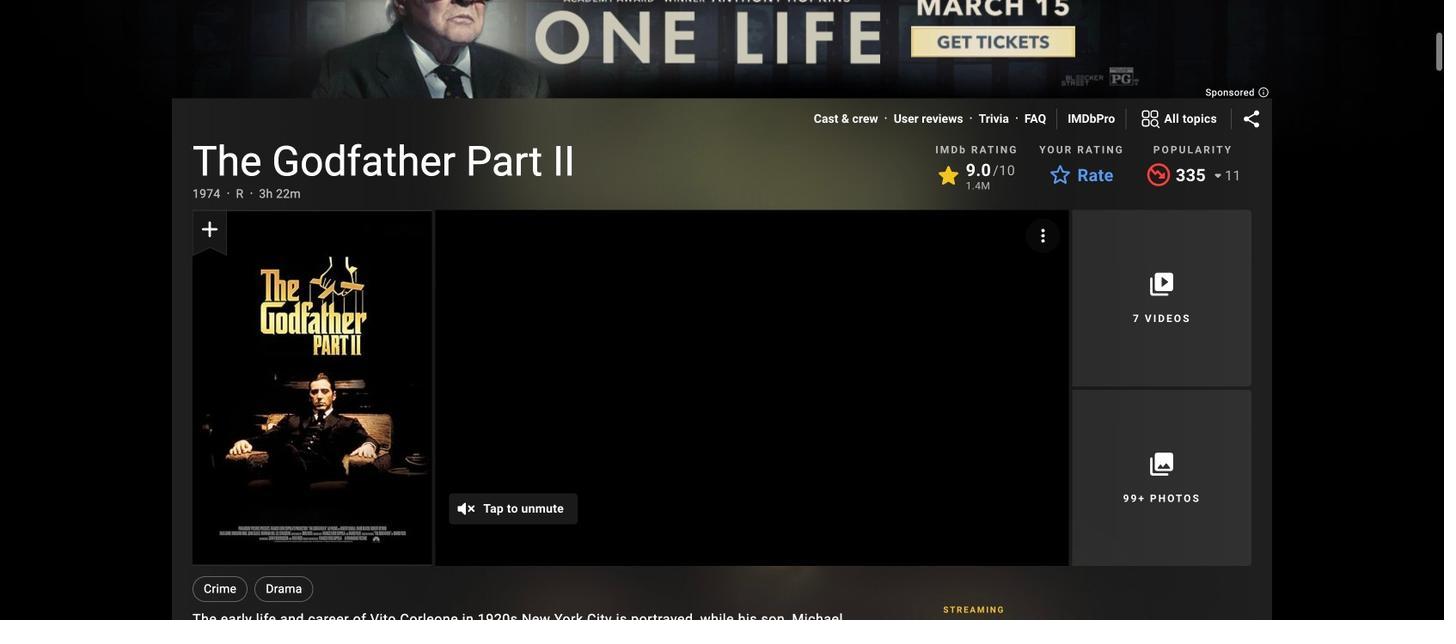 Task type: describe. For each thing, give the bounding box(es) containing it.
al pacino in the godfather part ii (1974) image
[[193, 212, 432, 565]]

watch the godfather: part ii element
[[435, 210, 1069, 567]]

video player application
[[435, 210, 1069, 567]]

trailer for the godfather: part ii image
[[435, 210, 1069, 567]]

categories image
[[1140, 109, 1161, 129]]



Task type: locate. For each thing, give the bounding box(es) containing it.
video autoplay preference image
[[1033, 226, 1053, 246]]

group
[[435, 210, 1069, 567], [193, 210, 432, 567], [943, 620, 1042, 621], [943, 620, 1042, 621], [1048, 620, 1147, 621], [1048, 620, 1147, 621]]

arrow drop down image
[[1208, 165, 1228, 186]]

share on social media image
[[1241, 109, 1262, 129]]

volume off image
[[456, 499, 476, 520]]



Task type: vqa. For each thing, say whether or not it's contained in the screenshot.
dr. a. p. j. abdul kalam (2024) button
no



